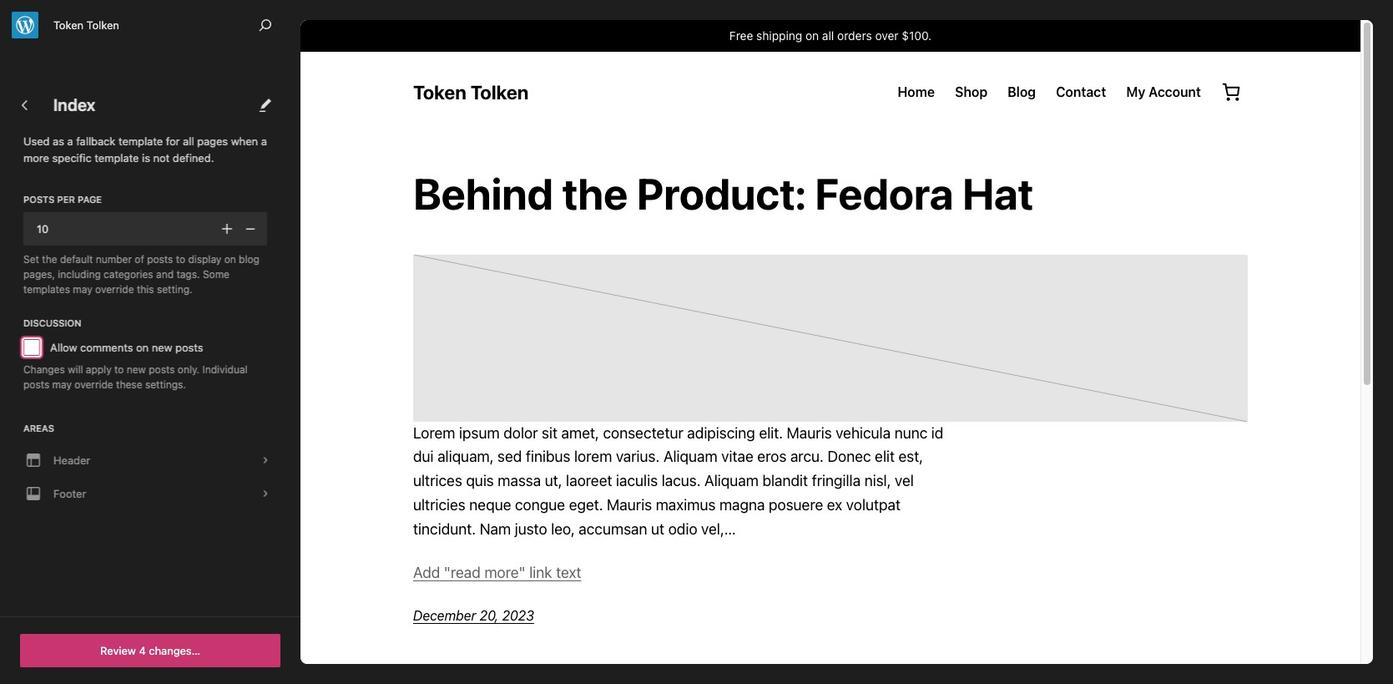Task type: describe. For each thing, give the bounding box(es) containing it.
categories
[[104, 268, 153, 281]]

site icon image
[[12, 11, 38, 38]]

setting.
[[157, 283, 193, 296]]

used
[[23, 134, 50, 148]]

for
[[166, 134, 180, 148]]

defined.
[[173, 151, 214, 164]]

default
[[60, 253, 93, 266]]

fallback
[[76, 134, 116, 148]]

not
[[153, 151, 170, 164]]

posts per page
[[23, 194, 102, 205]]

index
[[53, 95, 95, 114]]

some
[[203, 268, 230, 281]]

only.
[[178, 363, 200, 376]]

tags.
[[177, 268, 200, 281]]

new inside "changes will apply to new posts only. individual posts may override these settings."
[[127, 363, 146, 376]]

token
[[53, 18, 84, 32]]

individual
[[203, 363, 248, 376]]

this
[[137, 283, 154, 296]]

set the default number of posts to display on blog pages, including categories and tags. some templates may override this setting.
[[23, 253, 260, 296]]

allow
[[50, 341, 77, 354]]

decrement image
[[241, 219, 261, 239]]

4
[[139, 644, 146, 657]]

is
[[142, 151, 150, 164]]

posts
[[23, 194, 55, 205]]

review 4 changes…
[[100, 644, 200, 657]]

templates
[[23, 283, 70, 296]]

1 vertical spatial on
[[136, 341, 149, 354]]

the
[[42, 253, 57, 266]]

header
[[53, 454, 90, 467]]

all
[[183, 134, 194, 148]]

areas
[[23, 423, 54, 434]]

as
[[53, 134, 64, 148]]

footer button
[[10, 477, 281, 511]]

review 4 changes… button
[[20, 634, 281, 667]]

Allow comments on new posts checkbox
[[23, 339, 40, 356]]

1 a from the left
[[67, 134, 73, 148]]

per
[[57, 194, 75, 205]]

on inside set the default number of posts to display on blog pages, including categories and tags. some templates may override this setting.
[[224, 253, 236, 266]]

specific
[[52, 151, 92, 164]]

override inside set the default number of posts to display on blog pages, including categories and tags. some templates may override this setting.
[[95, 283, 134, 296]]

changes will apply to new posts only. individual posts may override these settings.
[[23, 363, 248, 391]]



Task type: vqa. For each thing, say whether or not it's contained in the screenshot.
Allow comments on new posts option
yes



Task type: locate. For each thing, give the bounding box(es) containing it.
0 vertical spatial new
[[152, 341, 173, 354]]

list containing header
[[10, 444, 281, 511]]

template down fallback
[[95, 151, 139, 164]]

on
[[224, 253, 236, 266], [136, 341, 149, 354]]

including
[[58, 268, 101, 281]]

and
[[156, 268, 174, 281]]

when
[[231, 134, 258, 148]]

pages
[[197, 134, 228, 148]]

0 horizontal spatial on
[[136, 341, 149, 354]]

new up settings. on the bottom left
[[152, 341, 173, 354]]

increment image
[[217, 219, 237, 239]]

to inside set the default number of posts to display on blog pages, including categories and tags. some templates may override this setting.
[[176, 253, 185, 266]]

back image
[[15, 95, 35, 115]]

these
[[116, 378, 142, 391]]

1 horizontal spatial new
[[152, 341, 173, 354]]

changes…
[[149, 644, 200, 657]]

changes
[[23, 363, 65, 376]]

1 horizontal spatial to
[[176, 253, 185, 266]]

number
[[96, 253, 132, 266]]

posts
[[147, 253, 173, 266], [175, 341, 203, 354], [149, 363, 175, 376], [23, 378, 49, 391]]

1 vertical spatial to
[[114, 363, 124, 376]]

posts down changes
[[23, 378, 49, 391]]

on up "changes will apply to new posts only. individual posts may override these settings."
[[136, 341, 149, 354]]

1 horizontal spatial may
[[73, 283, 92, 296]]

may inside "changes will apply to new posts only. individual posts may override these settings."
[[52, 378, 72, 391]]

may down including
[[73, 283, 92, 296]]

0 vertical spatial override
[[95, 283, 134, 296]]

posts inside set the default number of posts to display on blog pages, including categories and tags. some templates may override this setting.
[[147, 253, 173, 266]]

on left the blog
[[224, 253, 236, 266]]

Posts per page number field
[[23, 212, 217, 246]]

1 vertical spatial may
[[52, 378, 72, 391]]

1 horizontal spatial on
[[224, 253, 236, 266]]

1 horizontal spatial a
[[261, 134, 267, 148]]

new up these at left bottom
[[127, 363, 146, 376]]

override down apply
[[75, 378, 113, 391]]

review
[[100, 644, 136, 657]]

new
[[152, 341, 173, 354], [127, 363, 146, 376]]

a
[[67, 134, 73, 148], [261, 134, 267, 148]]

more
[[23, 151, 49, 164]]

edit image
[[256, 95, 276, 115]]

may inside set the default number of posts to display on blog pages, including categories and tags. some templates may override this setting.
[[73, 283, 92, 296]]

display
[[188, 253, 222, 266]]

settings.
[[145, 378, 186, 391]]

of
[[135, 253, 144, 266]]

posts up and
[[147, 253, 173, 266]]

tolken
[[87, 18, 119, 32]]

used as a fallback template for all pages when a more specific template is not defined.
[[23, 134, 267, 164]]

0 vertical spatial may
[[73, 283, 92, 296]]

posts up settings. on the bottom left
[[149, 363, 175, 376]]

apply
[[86, 363, 112, 376]]

template up is
[[118, 134, 163, 148]]

1 vertical spatial template
[[95, 151, 139, 164]]

override down categories
[[95, 283, 134, 296]]

to up these at left bottom
[[114, 363, 124, 376]]

footer
[[53, 487, 86, 501]]

open command palette image
[[256, 15, 276, 35]]

0 horizontal spatial to
[[114, 363, 124, 376]]

0 vertical spatial to
[[176, 253, 185, 266]]

a right when
[[261, 134, 267, 148]]

override inside "changes will apply to new posts only. individual posts may override these settings."
[[75, 378, 113, 391]]

1 vertical spatial new
[[127, 363, 146, 376]]

page
[[78, 194, 102, 205]]

may down will
[[52, 378, 72, 391]]

1 vertical spatial override
[[75, 378, 113, 391]]

posts up only.
[[175, 341, 203, 354]]

token tolken
[[53, 18, 119, 32]]

0 horizontal spatial may
[[52, 378, 72, 391]]

to up tags.
[[176, 253, 185, 266]]

0 horizontal spatial a
[[67, 134, 73, 148]]

pages,
[[23, 268, 55, 281]]

to
[[176, 253, 185, 266], [114, 363, 124, 376]]

2 a from the left
[[261, 134, 267, 148]]

comments
[[80, 341, 133, 354]]

0 horizontal spatial new
[[127, 363, 146, 376]]

set
[[23, 253, 39, 266]]

blog
[[239, 253, 260, 266]]

template
[[118, 134, 163, 148], [95, 151, 139, 164]]

allow comments on new posts
[[50, 341, 203, 354]]

list
[[10, 444, 281, 511]]

to inside "changes will apply to new posts only. individual posts may override these settings."
[[114, 363, 124, 376]]

0 vertical spatial on
[[224, 253, 236, 266]]

will
[[68, 363, 83, 376]]

discussion
[[23, 318, 81, 329]]

override
[[95, 283, 134, 296], [75, 378, 113, 391]]

header button
[[10, 444, 281, 477]]

a right as
[[67, 134, 73, 148]]

may
[[73, 283, 92, 296], [52, 378, 72, 391]]

0 vertical spatial template
[[118, 134, 163, 148]]



